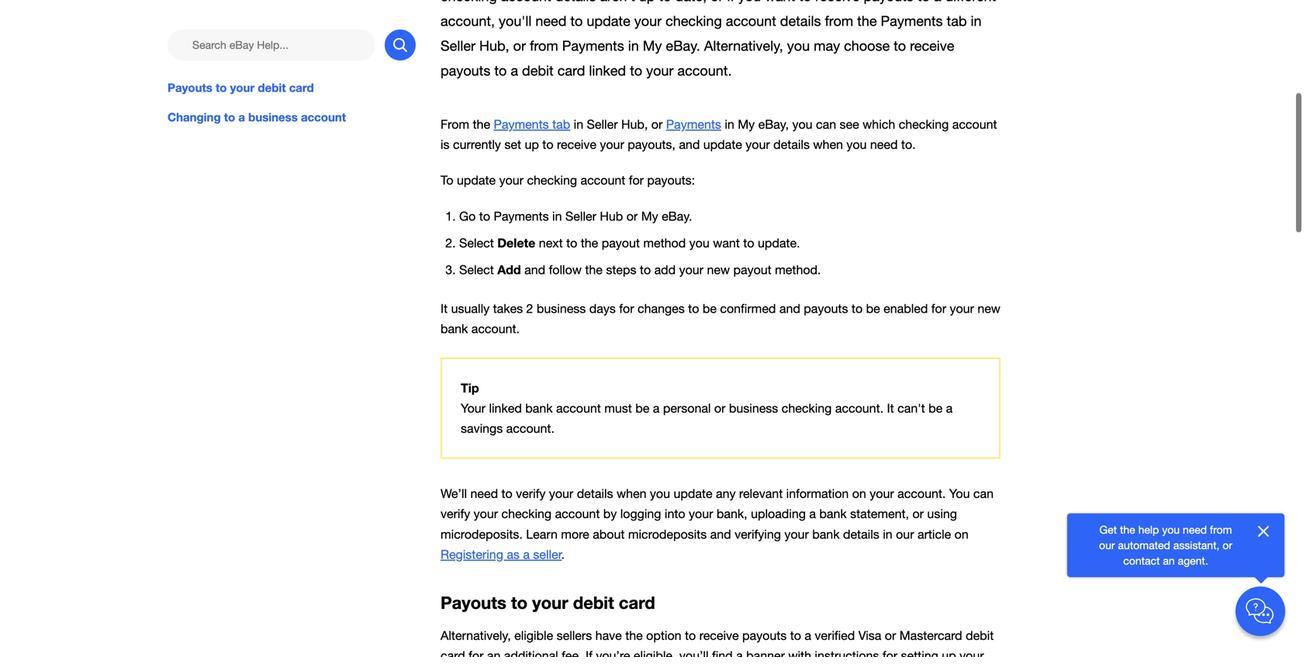 Task type: vqa. For each thing, say whether or not it's contained in the screenshot.
Beats to the right
no



Task type: locate. For each thing, give the bounding box(es) containing it.
an
[[1163, 554, 1175, 567], [487, 648, 501, 657]]

0 horizontal spatial payouts
[[743, 628, 787, 643]]

2 horizontal spatial debit
[[966, 628, 994, 643]]

account inside tip your linked bank account must be a personal or business checking account. it can't be a savings account.
[[556, 401, 601, 415]]

your right 'enabled'
[[950, 301, 974, 316]]

and down payments link
[[679, 137, 700, 152]]

details up by
[[577, 487, 613, 501]]

an left agent. at right
[[1163, 554, 1175, 567]]

1 horizontal spatial an
[[1163, 554, 1175, 567]]

ebay.
[[662, 209, 692, 223]]

the right have
[[625, 628, 643, 643]]

account for tip
[[556, 401, 601, 415]]

a right changing
[[238, 110, 245, 124]]

seller left 'hub,'
[[587, 117, 618, 132]]

or
[[652, 117, 663, 132], [627, 209, 638, 223], [714, 401, 726, 415], [913, 507, 924, 521], [1223, 539, 1233, 552], [885, 628, 896, 643]]

any
[[716, 487, 736, 501]]

1 vertical spatial card
[[619, 592, 655, 613]]

0 vertical spatial details
[[774, 137, 810, 152]]

which
[[863, 117, 895, 132]]

0 vertical spatial it
[[441, 301, 448, 316]]

for down alternatively,
[[469, 648, 484, 657]]

the right get
[[1120, 523, 1136, 536]]

2 horizontal spatial details
[[843, 527, 880, 541]]

to update your checking account for payouts:
[[441, 173, 695, 188]]

0 horizontal spatial receive
[[557, 137, 597, 152]]

payouts
[[804, 301, 848, 316], [743, 628, 787, 643]]

an down alternatively,
[[487, 648, 501, 657]]

verifying
[[735, 527, 781, 541]]

and right 'add'
[[525, 262, 546, 277]]

an inside alternatively, eligible sellers have the option to receive payouts to a verified visa or mastercard debit card for an additional fee. if you're eligible, you'll find a banner with instructions for setting up you
[[487, 648, 501, 657]]

payouts inside alternatively, eligible sellers have the option to receive payouts to a verified visa or mastercard debit card for an additional fee. if you're eligible, you'll find a banner with instructions for setting up you
[[743, 628, 787, 643]]

0 vertical spatial payouts
[[168, 81, 212, 95]]

a
[[238, 110, 245, 124], [653, 401, 660, 415], [946, 401, 953, 415], [809, 507, 816, 521], [523, 547, 530, 562], [805, 628, 811, 643], [736, 648, 743, 657]]

business inside tip your linked bank account must be a personal or business checking account. it can't be a savings account.
[[729, 401, 778, 415]]

to right the want
[[743, 236, 755, 250]]

days
[[589, 301, 616, 316]]

0 vertical spatial payout
[[602, 236, 640, 250]]

2 horizontal spatial need
[[1183, 523, 1207, 536]]

select down go
[[459, 236, 494, 250]]

you inside select delete next to the payout method you want to update.
[[689, 236, 710, 250]]

by
[[603, 507, 617, 521]]

the inside the select add and follow the steps to add your new payout method.
[[585, 262, 603, 277]]

in right tab
[[574, 117, 583, 132]]

0 vertical spatial an
[[1163, 554, 1175, 567]]

account. down takes
[[471, 321, 520, 336]]

debit up have
[[573, 592, 614, 613]]

0 horizontal spatial need
[[471, 487, 498, 501]]

2 vertical spatial debit
[[966, 628, 994, 643]]

0 horizontal spatial can
[[816, 117, 836, 132]]

you up into
[[650, 487, 670, 501]]

business right 2
[[537, 301, 586, 316]]

update.
[[758, 236, 800, 250]]

receive inside alternatively, eligible sellers have the option to receive payouts to a verified visa or mastercard debit card for an additional fee. if you're eligible, you'll find a banner with instructions for setting up you
[[700, 628, 739, 643]]

for right the days
[[619, 301, 634, 316]]

1 vertical spatial up
[[942, 648, 956, 657]]

receive
[[557, 137, 597, 152], [700, 628, 739, 643]]

2 vertical spatial update
[[674, 487, 713, 501]]

and
[[679, 137, 700, 152], [525, 262, 546, 277], [780, 301, 801, 316], [710, 527, 731, 541]]

0 horizontal spatial an
[[487, 648, 501, 657]]

1 vertical spatial need
[[471, 487, 498, 501]]

1 vertical spatial payout
[[734, 262, 772, 277]]

have
[[596, 628, 622, 643]]

payments up set
[[494, 117, 549, 132]]

1 horizontal spatial up
[[942, 648, 956, 657]]

when up logging
[[617, 487, 647, 501]]

and down bank,
[[710, 527, 731, 541]]

eligible
[[514, 628, 553, 643]]

visa
[[859, 628, 882, 643]]

1 vertical spatial it
[[887, 401, 894, 415]]

select for add
[[459, 262, 494, 277]]

1 horizontal spatial verify
[[516, 487, 546, 501]]

payouts inside payouts to your debit card link
[[168, 81, 212, 95]]

need down which
[[870, 137, 898, 152]]

1 vertical spatial select
[[459, 262, 494, 277]]

select inside the select add and follow the steps to add your new payout method.
[[459, 262, 494, 277]]

1 vertical spatial an
[[487, 648, 501, 657]]

card down alternatively,
[[441, 648, 465, 657]]

2 select from the top
[[459, 262, 494, 277]]

an inside get the help you need from our automated assistant, or contact an agent.
[[1163, 554, 1175, 567]]

0 horizontal spatial my
[[641, 209, 658, 223]]

0 vertical spatial can
[[816, 117, 836, 132]]

your right add
[[679, 262, 704, 277]]

account for to
[[581, 173, 626, 188]]

select inside select delete next to the payout method you want to update.
[[459, 236, 494, 250]]

1 vertical spatial can
[[974, 487, 994, 501]]

debit up changing to a business account
[[258, 81, 286, 95]]

1 horizontal spatial business
[[537, 301, 586, 316]]

2 vertical spatial need
[[1183, 523, 1207, 536]]

we'll
[[441, 487, 467, 501]]

you right help
[[1162, 523, 1180, 536]]

1 horizontal spatial payouts
[[441, 592, 506, 613]]

need right we'll
[[471, 487, 498, 501]]

be right must
[[636, 401, 650, 415]]

personal
[[663, 401, 711, 415]]

on right article in the bottom right of the page
[[955, 527, 969, 541]]

0 vertical spatial business
[[248, 110, 298, 124]]

account
[[301, 110, 346, 124], [953, 117, 997, 132], [581, 173, 626, 188], [556, 401, 601, 415], [555, 507, 600, 521]]

payments for go to payments in seller hub or my ebay.
[[494, 209, 549, 223]]

bank
[[441, 321, 468, 336], [525, 401, 553, 415], [820, 507, 847, 521], [812, 527, 840, 541]]

0 vertical spatial new
[[707, 262, 730, 277]]

you left the want
[[689, 236, 710, 250]]

can
[[816, 117, 836, 132], [974, 487, 994, 501]]

1 horizontal spatial payouts
[[804, 301, 848, 316]]

0 horizontal spatial when
[[617, 487, 647, 501]]

1 horizontal spatial when
[[813, 137, 843, 152]]

0 vertical spatial when
[[813, 137, 843, 152]]

it left can't
[[887, 401, 894, 415]]

1 vertical spatial payouts to your debit card
[[441, 592, 655, 613]]

checking
[[899, 117, 949, 132], [527, 173, 577, 188], [782, 401, 832, 415], [502, 507, 552, 521]]

to
[[216, 81, 227, 95], [224, 110, 235, 124], [543, 137, 554, 152], [479, 209, 490, 223], [566, 236, 577, 250], [743, 236, 755, 250], [640, 262, 651, 277], [688, 301, 699, 316], [852, 301, 863, 316], [502, 487, 513, 501], [511, 592, 528, 613], [685, 628, 696, 643], [790, 628, 801, 643]]

1 vertical spatial new
[[978, 301, 1001, 316]]

the for add
[[585, 262, 603, 277]]

1 horizontal spatial it
[[887, 401, 894, 415]]

1 horizontal spatial payouts to your debit card
[[441, 592, 655, 613]]

to up with
[[790, 628, 801, 643]]

up
[[525, 137, 539, 152], [942, 648, 956, 657]]

to inside 'we'll need to verify your details when you update any relevant information on your account. you can verify your checking account by logging into your bank, uploading a bank statement, or using microdeposits. learn more about microdeposits and verifying your bank details in our article on registering as a seller .'
[[502, 487, 513, 501]]

or left using
[[913, 507, 924, 521]]

logging
[[620, 507, 661, 521]]

checking inside tip your linked bank account must be a personal or business checking account. it can't be a savings account.
[[782, 401, 832, 415]]

agent.
[[1178, 554, 1209, 567]]

0 vertical spatial on
[[852, 487, 866, 501]]

steps
[[606, 262, 637, 277]]

our
[[896, 527, 914, 541], [1099, 539, 1115, 552]]

1 horizontal spatial our
[[1099, 539, 1115, 552]]

update right to
[[457, 173, 496, 188]]

a down information
[[809, 507, 816, 521]]

0 horizontal spatial our
[[896, 527, 914, 541]]

or inside get the help you need from our automated assistant, or contact an agent.
[[1223, 539, 1233, 552]]

to right changes
[[688, 301, 699, 316]]

to inside the in my ebay, you can see which checking account is currently set up to receive your payouts, and update your details when you need to.
[[543, 137, 554, 152]]

1 horizontal spatial my
[[738, 117, 755, 132]]

or right "visa"
[[885, 628, 896, 643]]

receive up find
[[700, 628, 739, 643]]

details down statement,
[[843, 527, 880, 541]]

and inside the in my ebay, you can see which checking account is currently set up to receive your payouts, and update your details when you need to.
[[679, 137, 700, 152]]

see
[[840, 117, 859, 132]]

get the help you need from our automated assistant, or contact an agent. tooltip
[[1092, 522, 1240, 569]]

can inside 'we'll need to verify your details when you update any relevant information on your account. you can verify your checking account by logging into your bank, uploading a bank statement, or using microdeposits. learn more about microdeposits and verifying your bank details in our article on registering as a seller .'
[[974, 487, 994, 501]]

payments up payouts,
[[666, 117, 721, 132]]

payouts to your debit card up changing to a business account
[[168, 81, 314, 95]]

1 vertical spatial when
[[617, 487, 647, 501]]

to right changing
[[224, 110, 235, 124]]

select for delete
[[459, 236, 494, 250]]

option
[[646, 628, 682, 643]]

payouts to your debit card
[[168, 81, 314, 95], [441, 592, 655, 613]]

update down payments link
[[703, 137, 742, 152]]

1 horizontal spatial payout
[[734, 262, 772, 277]]

business inside it usually takes 2 business days for changes to be confirmed and payouts to be enabled for your new bank account.
[[537, 301, 586, 316]]

to down tab
[[543, 137, 554, 152]]

into
[[665, 507, 686, 521]]

payout inside select delete next to the payout method you want to update.
[[602, 236, 640, 250]]

0 horizontal spatial details
[[577, 487, 613, 501]]

contact
[[1124, 554, 1160, 567]]

in inside the in my ebay, you can see which checking account is currently set up to receive your payouts, and update your details when you need to.
[[725, 117, 735, 132]]

about
[[593, 527, 625, 541]]

the down go to payments in seller hub or my ebay.
[[581, 236, 598, 250]]

or inside tip your linked bank account must be a personal or business checking account. it can't be a savings account.
[[714, 401, 726, 415]]

a right as
[[523, 547, 530, 562]]

our inside get the help you need from our automated assistant, or contact an agent.
[[1099, 539, 1115, 552]]

payouts up alternatively,
[[441, 592, 506, 613]]

1 horizontal spatial new
[[978, 301, 1001, 316]]

2 vertical spatial business
[[729, 401, 778, 415]]

account. up using
[[898, 487, 946, 501]]

0 vertical spatial up
[[525, 137, 539, 152]]

fee.
[[562, 648, 582, 657]]

0 horizontal spatial payouts to your debit card
[[168, 81, 314, 95]]

the inside select delete next to the payout method you want to update.
[[581, 236, 598, 250]]

seller left the hub
[[566, 209, 597, 223]]

account. inside 'we'll need to verify your details when you update any relevant information on your account. you can verify your checking account by logging into your bank, uploading a bank statement, or using microdeposits. learn more about microdeposits and verifying your bank details in our article on registering as a seller .'
[[898, 487, 946, 501]]

it inside it usually takes 2 business days for changes to be confirmed and payouts to be enabled for your new bank account.
[[441, 301, 448, 316]]

1 vertical spatial payouts
[[441, 592, 506, 613]]

checking inside 'we'll need to verify your details when you update any relevant information on your account. you can verify your checking account by logging into your bank, uploading a bank statement, or using microdeposits. learn more about microdeposits and verifying your bank details in our article on registering as a seller .'
[[502, 507, 552, 521]]

1 vertical spatial verify
[[441, 507, 470, 521]]

1 horizontal spatial receive
[[700, 628, 739, 643]]

must
[[605, 401, 632, 415]]

verify
[[516, 487, 546, 501], [441, 507, 470, 521]]

card
[[289, 81, 314, 95], [619, 592, 655, 613], [441, 648, 465, 657]]

0 vertical spatial payouts
[[804, 301, 848, 316]]

or right personal
[[714, 401, 726, 415]]

to inside the select add and follow the steps to add your new payout method.
[[640, 262, 651, 277]]

banner
[[746, 648, 785, 657]]

1 vertical spatial details
[[577, 487, 613, 501]]

payouts up banner
[[743, 628, 787, 643]]

0 horizontal spatial it
[[441, 301, 448, 316]]

0 vertical spatial my
[[738, 117, 755, 132]]

1 select from the top
[[459, 236, 494, 250]]

to left add
[[640, 262, 651, 277]]

business right personal
[[729, 401, 778, 415]]

a left personal
[[653, 401, 660, 415]]

payments link
[[666, 117, 721, 132]]

automated
[[1118, 539, 1171, 552]]

bank inside it usually takes 2 business days for changes to be confirmed and payouts to be enabled for your new bank account.
[[441, 321, 468, 336]]

account. left can't
[[835, 401, 884, 415]]

payouts,
[[628, 137, 676, 152]]

in right payments link
[[725, 117, 735, 132]]

Search eBay Help... text field
[[168, 29, 375, 61]]

can left see
[[816, 117, 836, 132]]

0 horizontal spatial payout
[[602, 236, 640, 250]]

go
[[459, 209, 476, 223]]

payments for from the payments tab in seller hub, or payments
[[494, 117, 549, 132]]

you down see
[[847, 137, 867, 152]]

details
[[774, 137, 810, 152], [577, 487, 613, 501], [843, 527, 880, 541]]

verify up learn
[[516, 487, 546, 501]]

0 vertical spatial update
[[703, 137, 742, 152]]

up right set
[[525, 137, 539, 152]]

0 vertical spatial debit
[[258, 81, 286, 95]]

your inside it usually takes 2 business days for changes to be confirmed and payouts to be enabled for your new bank account.
[[950, 301, 974, 316]]

card up option
[[619, 592, 655, 613]]

1 horizontal spatial details
[[774, 137, 810, 152]]

new
[[707, 262, 730, 277], [978, 301, 1001, 316]]

0 vertical spatial need
[[870, 137, 898, 152]]

0 vertical spatial receive
[[557, 137, 597, 152]]

from
[[441, 117, 469, 132]]

payouts down method.
[[804, 301, 848, 316]]

be left 'enabled'
[[866, 301, 880, 316]]

or down from
[[1223, 539, 1233, 552]]

1 horizontal spatial need
[[870, 137, 898, 152]]

1 vertical spatial on
[[955, 527, 969, 541]]

in
[[574, 117, 583, 132], [725, 117, 735, 132], [552, 209, 562, 223], [883, 527, 893, 541]]

relevant
[[739, 487, 783, 501]]

hub
[[600, 209, 623, 223]]

2 vertical spatial card
[[441, 648, 465, 657]]

receive down the "from the payments tab in seller hub, or payments" on the top of the page
[[557, 137, 597, 152]]

payouts to your debit card up 'eligible'
[[441, 592, 655, 613]]

in my ebay, you can see which checking account is currently set up to receive your payouts, and update your details when you need to.
[[441, 117, 997, 152]]

and inside the select add and follow the steps to add your new payout method.
[[525, 262, 546, 277]]

checking inside the in my ebay, you can see which checking account is currently set up to receive your payouts, and update your details when you need to.
[[899, 117, 949, 132]]

the inside alternatively, eligible sellers have the option to receive payouts to a verified visa or mastercard debit card for an additional fee. if you're eligible, you'll find a banner with instructions for setting up you
[[625, 628, 643, 643]]

our left article in the bottom right of the page
[[896, 527, 914, 541]]

payout up steps
[[602, 236, 640, 250]]

business down payouts to your debit card link
[[248, 110, 298, 124]]

up inside the in my ebay, you can see which checking account is currently set up to receive your payouts, and update your details when you need to.
[[525, 137, 539, 152]]

0 vertical spatial card
[[289, 81, 314, 95]]

payouts up changing
[[168, 81, 212, 95]]

0 horizontal spatial up
[[525, 137, 539, 152]]

your right into
[[689, 507, 713, 521]]

1 vertical spatial receive
[[700, 628, 739, 643]]

account for changing
[[301, 110, 346, 124]]

1 horizontal spatial can
[[974, 487, 994, 501]]

the for eligible
[[625, 628, 643, 643]]

your up statement,
[[870, 487, 894, 501]]

1 horizontal spatial card
[[441, 648, 465, 657]]

add
[[497, 262, 521, 277]]

debit inside alternatively, eligible sellers have the option to receive payouts to a verified visa or mastercard debit card for an additional fee. if you're eligible, you'll find a banner with instructions for setting up you
[[966, 628, 994, 643]]

to up microdeposits.
[[502, 487, 513, 501]]

on up statement,
[[852, 487, 866, 501]]

get the help you need from our automated assistant, or contact an agent.
[[1099, 523, 1233, 567]]

0 vertical spatial select
[[459, 236, 494, 250]]

my left the ebay.
[[641, 209, 658, 223]]

0 horizontal spatial payouts
[[168, 81, 212, 95]]

when down see
[[813, 137, 843, 152]]

help
[[1139, 523, 1159, 536]]

select
[[459, 236, 494, 250], [459, 262, 494, 277]]

in down statement,
[[883, 527, 893, 541]]

verified
[[815, 628, 855, 643]]

you inside 'we'll need to verify your details when you update any relevant information on your account. you can verify your checking account by logging into your bank, uploading a bank statement, or using microdeposits. learn more about microdeposits and verifying your bank details in our article on registering as a seller .'
[[650, 487, 670, 501]]

microdeposits.
[[441, 527, 523, 541]]

update up into
[[674, 487, 713, 501]]

registering as a seller link
[[441, 547, 562, 562]]

0 horizontal spatial business
[[248, 110, 298, 124]]

1 horizontal spatial debit
[[573, 592, 614, 613]]

0 vertical spatial payouts to your debit card
[[168, 81, 314, 95]]

from the payments tab in seller hub, or payments
[[441, 117, 721, 132]]

payments up delete
[[494, 209, 549, 223]]

0 horizontal spatial new
[[707, 262, 730, 277]]

hub,
[[621, 117, 648, 132]]

0 horizontal spatial card
[[289, 81, 314, 95]]

update inside 'we'll need to verify your details when you update any relevant information on your account. you can verify your checking account by logging into your bank, uploading a bank statement, or using microdeposits. learn more about microdeposits and verifying your bank details in our article on registering as a seller .'
[[674, 487, 713, 501]]

tab
[[552, 117, 570, 132]]

mastercard
[[900, 628, 963, 643]]

is
[[441, 137, 450, 152]]

it left usually
[[441, 301, 448, 316]]

new inside the select add and follow the steps to add your new payout method.
[[707, 262, 730, 277]]

the left steps
[[585, 262, 603, 277]]

1 vertical spatial business
[[537, 301, 586, 316]]

2 horizontal spatial business
[[729, 401, 778, 415]]

your
[[230, 81, 255, 95], [600, 137, 624, 152], [746, 137, 770, 152], [499, 173, 524, 188], [679, 262, 704, 277], [950, 301, 974, 316], [549, 487, 574, 501], [870, 487, 894, 501], [474, 507, 498, 521], [689, 507, 713, 521], [785, 527, 809, 541], [532, 592, 568, 613]]

1 vertical spatial payouts
[[743, 628, 787, 643]]

need inside get the help you need from our automated assistant, or contact an agent.
[[1183, 523, 1207, 536]]



Task type: describe. For each thing, give the bounding box(es) containing it.
alternatively, eligible sellers have the option to receive payouts to a verified visa or mastercard debit card for an additional fee. if you're eligible, you'll find a banner with instructions for setting up you
[[441, 628, 994, 657]]

alternatively,
[[441, 628, 511, 643]]

1 vertical spatial debit
[[573, 592, 614, 613]]

account inside the in my ebay, you can see which checking account is currently set up to receive your payouts, and update your details when you need to.
[[953, 117, 997, 132]]

confirmed
[[720, 301, 776, 316]]

it inside tip your linked bank account must be a personal or business checking account. it can't be a savings account.
[[887, 401, 894, 415]]

get
[[1100, 523, 1117, 536]]

to right go
[[479, 209, 490, 223]]

currently
[[453, 137, 501, 152]]

add
[[654, 262, 676, 277]]

details inside the in my ebay, you can see which checking account is currently set up to receive your payouts, and update your details when you need to.
[[774, 137, 810, 152]]

usually
[[451, 301, 490, 316]]

be right can't
[[929, 401, 943, 415]]

statement,
[[850, 507, 909, 521]]

1 vertical spatial seller
[[566, 209, 597, 223]]

seller
[[533, 547, 562, 562]]

1 horizontal spatial on
[[955, 527, 969, 541]]

instructions
[[815, 648, 879, 657]]

0 horizontal spatial debit
[[258, 81, 286, 95]]

your up microdeposits.
[[474, 507, 498, 521]]

a up with
[[805, 628, 811, 643]]

learn
[[526, 527, 558, 541]]

find
[[712, 648, 733, 657]]

takes
[[493, 301, 523, 316]]

to right next
[[566, 236, 577, 250]]

when inside 'we'll need to verify your details when you update any relevant information on your account. you can verify your checking account by logging into your bank, uploading a bank statement, or using microdeposits. learn more about microdeposits and verifying your bank details in our article on registering as a seller .'
[[617, 487, 647, 501]]

account. inside it usually takes 2 business days for changes to be confirmed and payouts to be enabled for your new bank account.
[[471, 321, 520, 336]]

as
[[507, 547, 520, 562]]

to up "you'll"
[[685, 628, 696, 643]]

to up changing
[[216, 81, 227, 95]]

want
[[713, 236, 740, 250]]

the for delete
[[581, 236, 598, 250]]

payouts inside it usually takes 2 business days for changes to be confirmed and payouts to be enabled for your new bank account.
[[804, 301, 848, 316]]

when inside the in my ebay, you can see which checking account is currently set up to receive your payouts, and update your details when you need to.
[[813, 137, 843, 152]]

to up 'eligible'
[[511, 592, 528, 613]]

up inside alternatively, eligible sellers have the option to receive payouts to a verified visa or mastercard debit card for an additional fee. if you're eligible, you'll find a banner with instructions for setting up you
[[942, 648, 956, 657]]

changing
[[168, 110, 221, 124]]

2 horizontal spatial card
[[619, 592, 655, 613]]

select add and follow the steps to add your new payout method.
[[459, 262, 821, 277]]

registering
[[441, 547, 503, 562]]

.
[[562, 547, 565, 562]]

or inside 'we'll need to verify your details when you update any relevant information on your account. you can verify your checking account by logging into your bank, uploading a bank statement, or using microdeposits. learn more about microdeposits and verifying your bank details in our article on registering as a seller .'
[[913, 507, 924, 521]]

a right can't
[[946, 401, 953, 415]]

your inside the select add and follow the steps to add your new payout method.
[[679, 262, 704, 277]]

follow
[[549, 262, 582, 277]]

setting
[[901, 648, 939, 657]]

payments tab link
[[494, 117, 570, 132]]

to left 'enabled'
[[852, 301, 863, 316]]

new inside it usually takes 2 business days for changes to be confirmed and payouts to be enabled for your new bank account.
[[978, 301, 1001, 316]]

my inside the in my ebay, you can see which checking account is currently set up to receive your payouts, and update your details when you need to.
[[738, 117, 755, 132]]

for left payouts:
[[629, 173, 644, 188]]

eligible,
[[634, 648, 676, 657]]

payouts:
[[647, 173, 695, 188]]

your down 'hub,'
[[600, 137, 624, 152]]

to
[[441, 173, 454, 188]]

bank,
[[717, 507, 748, 521]]

linked
[[489, 401, 522, 415]]

the inside get the help you need from our automated assistant, or contact an agent.
[[1120, 523, 1136, 536]]

2
[[526, 301, 533, 316]]

0 vertical spatial verify
[[516, 487, 546, 501]]

we'll need to verify your details when you update any relevant information on your account. you can verify your checking account by logging into your bank, uploading a bank statement, or using microdeposits. learn more about microdeposits and verifying your bank details in our article on registering as a seller .
[[441, 487, 994, 562]]

card inside alternatively, eligible sellers have the option to receive payouts to a verified visa or mastercard debit card for an additional fee. if you're eligible, you'll find a banner with instructions for setting up you
[[441, 648, 465, 657]]

additional
[[504, 648, 558, 657]]

a right find
[[736, 648, 743, 657]]

your up 'eligible'
[[532, 592, 568, 613]]

your down uploading
[[785, 527, 809, 541]]

your up changing to a business account
[[230, 81, 255, 95]]

set
[[505, 137, 521, 152]]

and inside 'we'll need to verify your details when you update any relevant information on your account. you can verify your checking account by logging into your bank, uploading a bank statement, or using microdeposits. learn more about microdeposits and verifying your bank details in our article on registering as a seller .'
[[710, 527, 731, 541]]

can't
[[898, 401, 925, 415]]

if
[[586, 648, 593, 657]]

more
[[561, 527, 589, 541]]

your down ebay,
[[746, 137, 770, 152]]

account inside 'we'll need to verify your details when you update any relevant information on your account. you can verify your checking account by logging into your bank, uploading a bank statement, or using microdeposits. learn more about microdeposits and verifying your bank details in our article on registering as a seller .'
[[555, 507, 600, 521]]

1 vertical spatial update
[[457, 173, 496, 188]]

receive inside the in my ebay, you can see which checking account is currently set up to receive your payouts, and update your details when you need to.
[[557, 137, 597, 152]]

changing to a business account
[[168, 110, 346, 124]]

enabled
[[884, 301, 928, 316]]

for left setting
[[883, 648, 898, 657]]

next
[[539, 236, 563, 250]]

you inside get the help you need from our automated assistant, or contact an agent.
[[1162, 523, 1180, 536]]

the up currently
[[473, 117, 490, 132]]

savings
[[461, 421, 503, 436]]

using
[[927, 507, 957, 521]]

you're
[[596, 648, 630, 657]]

information
[[786, 487, 849, 501]]

method.
[[775, 262, 821, 277]]

sellers
[[557, 628, 592, 643]]

or inside alternatively, eligible sellers have the option to receive payouts to a verified visa or mastercard debit card for an additional fee. if you're eligible, you'll find a banner with instructions for setting up you
[[885, 628, 896, 643]]

delete
[[497, 235, 536, 250]]

select delete next to the payout method you want to update.
[[459, 235, 800, 250]]

0 vertical spatial seller
[[587, 117, 618, 132]]

you right ebay,
[[792, 117, 813, 132]]

in inside 'we'll need to verify your details when you update any relevant information on your account. you can verify your checking account by logging into your bank, uploading a bank statement, or using microdeposits. learn more about microdeposits and verifying your bank details in our article on registering as a seller .'
[[883, 527, 893, 541]]

or right the hub
[[627, 209, 638, 223]]

1 vertical spatial my
[[641, 209, 658, 223]]

0 horizontal spatial verify
[[441, 507, 470, 521]]

payout inside the select add and follow the steps to add your new payout method.
[[734, 262, 772, 277]]

you'll
[[680, 648, 709, 657]]

your
[[461, 401, 486, 415]]

with
[[789, 648, 812, 657]]

to.
[[901, 137, 916, 152]]

can inside the in my ebay, you can see which checking account is currently set up to receive your payouts, and update your details when you need to.
[[816, 117, 836, 132]]

or up payouts,
[[652, 117, 663, 132]]

2 vertical spatial details
[[843, 527, 880, 541]]

article
[[918, 527, 951, 541]]

it usually takes 2 business days for changes to be confirmed and payouts to be enabled for your new bank account.
[[441, 301, 1001, 336]]

method
[[643, 236, 686, 250]]

uploading
[[751, 507, 806, 521]]

bank inside tip your linked bank account must be a personal or business checking account. it can't be a savings account.
[[525, 401, 553, 415]]

tip your linked bank account must be a personal or business checking account. it can't be a savings account.
[[461, 380, 953, 436]]

your up more
[[549, 487, 574, 501]]

changes
[[638, 301, 685, 316]]

go to payments in seller hub or my ebay.
[[459, 209, 692, 223]]

payouts to your debit card link
[[168, 79, 416, 96]]

your down set
[[499, 173, 524, 188]]

card inside payouts to your debit card link
[[289, 81, 314, 95]]

microdeposits
[[628, 527, 707, 541]]

need inside the in my ebay, you can see which checking account is currently set up to receive your payouts, and update your details when you need to.
[[870, 137, 898, 152]]

update inside the in my ebay, you can see which checking account is currently set up to receive your payouts, and update your details when you need to.
[[703, 137, 742, 152]]

account. down linked
[[506, 421, 555, 436]]

you
[[949, 487, 970, 501]]

be left confirmed
[[703, 301, 717, 316]]

need inside 'we'll need to verify your details when you update any relevant information on your account. you can verify your checking account by logging into your bank, uploading a bank statement, or using microdeposits. learn more about microdeposits and verifying your bank details in our article on registering as a seller .'
[[471, 487, 498, 501]]

assistant,
[[1174, 539, 1220, 552]]

for right 'enabled'
[[932, 301, 947, 316]]

ebay,
[[758, 117, 789, 132]]

and inside it usually takes 2 business days for changes to be confirmed and payouts to be enabled for your new bank account.
[[780, 301, 801, 316]]

in up next
[[552, 209, 562, 223]]

our inside 'we'll need to verify your details when you update any relevant information on your account. you can verify your checking account by logging into your bank, uploading a bank statement, or using microdeposits. learn more about microdeposits and verifying your bank details in our article on registering as a seller .'
[[896, 527, 914, 541]]

tip
[[461, 380, 479, 395]]

from
[[1210, 523, 1232, 536]]

0 horizontal spatial on
[[852, 487, 866, 501]]



